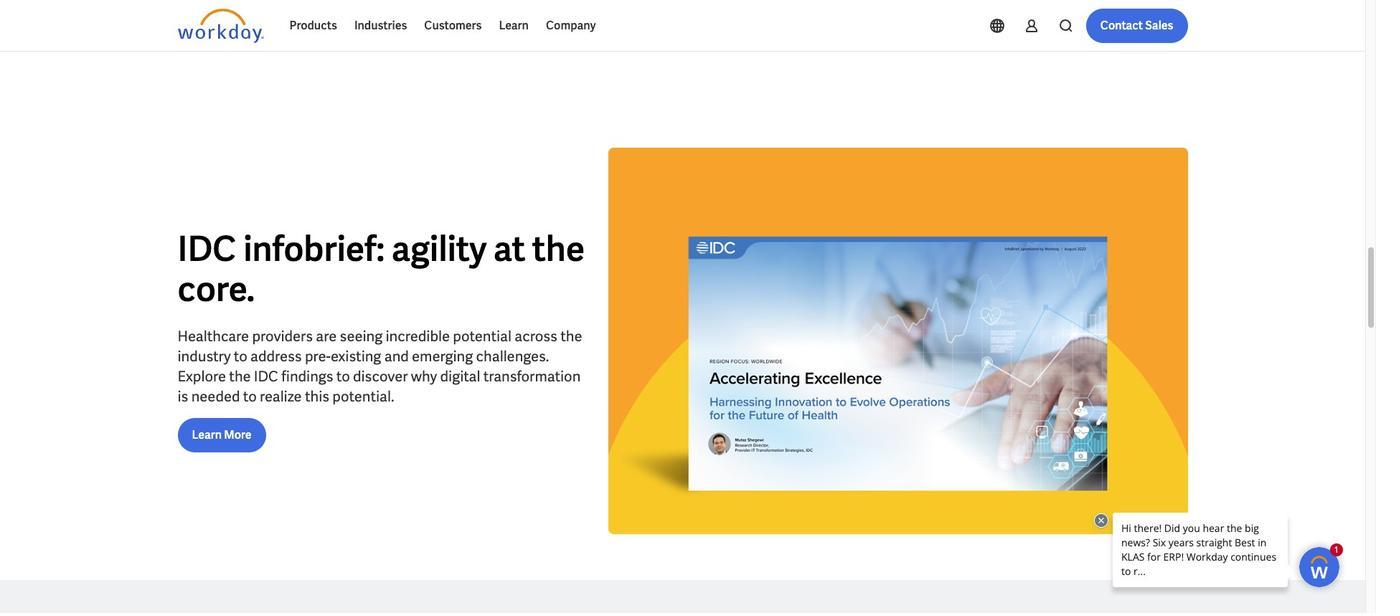Task type: vqa. For each thing, say whether or not it's contained in the screenshot.
Employee Voice
no



Task type: describe. For each thing, give the bounding box(es) containing it.
1 vertical spatial the
[[561, 328, 582, 346]]

more
[[224, 428, 252, 443]]

contact
[[1101, 18, 1144, 33]]

is
[[178, 388, 188, 407]]

needed
[[191, 388, 240, 407]]

potential
[[453, 328, 512, 346]]

the inside idc infobrief: agility at the core.
[[533, 227, 585, 272]]

2 vertical spatial to
[[243, 388, 257, 407]]

this
[[305, 388, 330, 407]]

potential.
[[333, 388, 394, 407]]

industries button
[[346, 9, 416, 43]]

why
[[411, 368, 437, 386]]

customers
[[424, 18, 482, 33]]

providers
[[252, 328, 313, 346]]

healthcare
[[178, 328, 249, 346]]

infobrief:
[[244, 227, 385, 272]]

learn for learn more
[[192, 428, 222, 443]]

findings
[[282, 368, 333, 386]]

address
[[251, 348, 302, 366]]

at
[[494, 227, 526, 272]]

pre-
[[305, 348, 331, 366]]

healthcare providers are seeing incredible potential across the industry to address pre-existing and emerging challenges. explore the idc findings to discover why digital transformation is needed to realize this potential.
[[178, 328, 582, 407]]

products
[[290, 18, 337, 33]]

challenges.
[[476, 348, 549, 366]]

contact sales
[[1101, 18, 1174, 33]]

discover
[[353, 368, 408, 386]]

existing
[[331, 348, 381, 366]]

industries
[[355, 18, 407, 33]]

explore
[[178, 368, 226, 386]]

company button
[[538, 9, 605, 43]]



Task type: locate. For each thing, give the bounding box(es) containing it.
0 vertical spatial to
[[234, 348, 248, 366]]

agility
[[392, 227, 487, 272]]

learn inside dropdown button
[[499, 18, 529, 33]]

the up needed
[[229, 368, 251, 386]]

digital
[[440, 368, 481, 386]]

contact sales link
[[1087, 9, 1188, 43]]

and
[[385, 348, 409, 366]]

0 vertical spatial learn
[[499, 18, 529, 33]]

learn for learn
[[499, 18, 529, 33]]

the right the across
[[561, 328, 582, 346]]

core.
[[178, 267, 255, 312]]

learn left more
[[192, 428, 222, 443]]

are
[[316, 328, 337, 346]]

1 horizontal spatial learn
[[499, 18, 529, 33]]

0 horizontal spatial learn
[[192, 428, 222, 443]]

go to the homepage image
[[178, 9, 264, 43]]

2 vertical spatial the
[[229, 368, 251, 386]]

0 vertical spatial idc
[[178, 227, 237, 272]]

across
[[515, 328, 558, 346]]

to down existing
[[336, 368, 350, 386]]

learn button
[[491, 9, 538, 43]]

sales
[[1146, 18, 1174, 33]]

learn
[[499, 18, 529, 33], [192, 428, 222, 443]]

1 vertical spatial to
[[336, 368, 350, 386]]

learn more link
[[178, 419, 266, 453]]

to down healthcare
[[234, 348, 248, 366]]

company
[[546, 18, 596, 33]]

idc inside idc infobrief: agility at the core.
[[178, 227, 237, 272]]

to left the realize
[[243, 388, 257, 407]]

seeing
[[340, 328, 383, 346]]

idc infobrief for healthcare image
[[608, 148, 1188, 535]]

to
[[234, 348, 248, 366], [336, 368, 350, 386], [243, 388, 257, 407]]

the right the at
[[533, 227, 585, 272]]

customers button
[[416, 9, 491, 43]]

products button
[[281, 9, 346, 43]]

1 vertical spatial idc
[[254, 368, 279, 386]]

emerging
[[412, 348, 473, 366]]

1 horizontal spatial idc
[[254, 368, 279, 386]]

idc infobrief: agility at the core.
[[178, 227, 585, 312]]

idc
[[178, 227, 237, 272], [254, 368, 279, 386]]

realize
[[260, 388, 302, 407]]

the
[[533, 227, 585, 272], [561, 328, 582, 346], [229, 368, 251, 386]]

transformation
[[484, 368, 581, 386]]

industry
[[178, 348, 231, 366]]

incredible
[[386, 328, 450, 346]]

learn left company
[[499, 18, 529, 33]]

idc inside the healthcare providers are seeing incredible potential across the industry to address pre-existing and emerging challenges. explore the idc findings to discover why digital transformation is needed to realize this potential.
[[254, 368, 279, 386]]

0 vertical spatial the
[[533, 227, 585, 272]]

learn more
[[192, 428, 252, 443]]

1 vertical spatial learn
[[192, 428, 222, 443]]

0 horizontal spatial idc
[[178, 227, 237, 272]]



